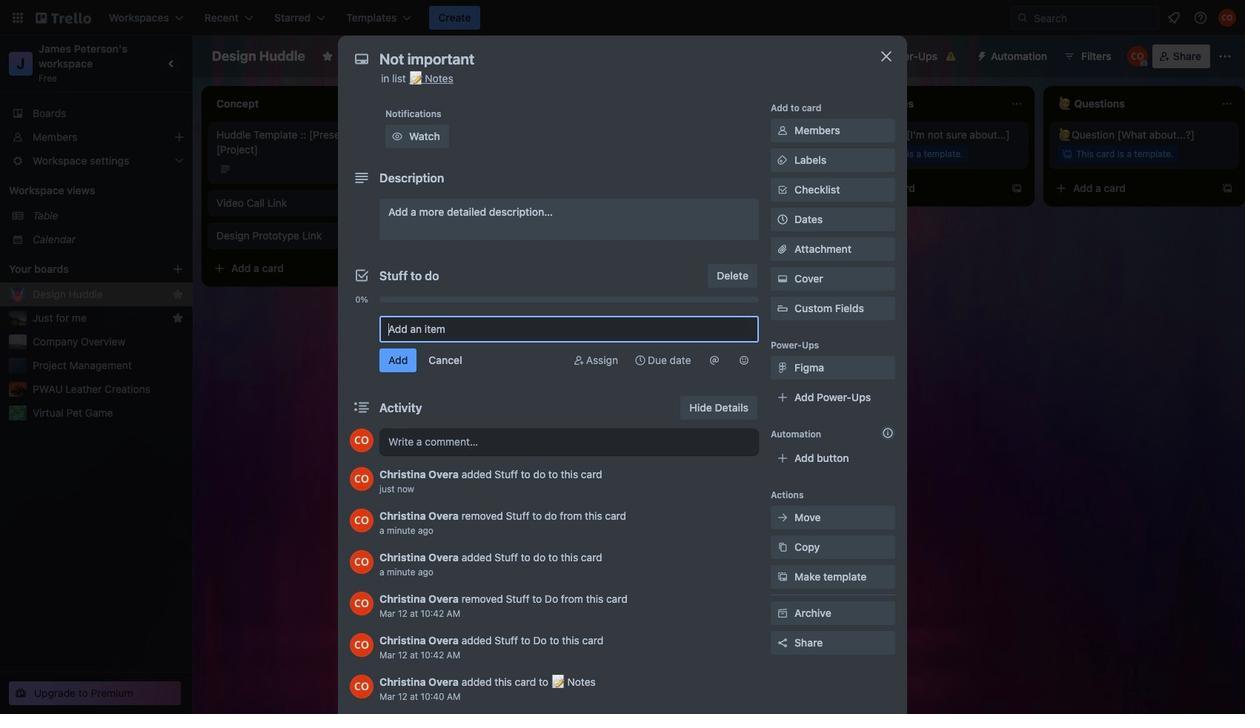 Task type: vqa. For each thing, say whether or not it's contained in the screenshot.
Christina Overa (christinaovera) icon to the middle
yes



Task type: locate. For each thing, give the bounding box(es) containing it.
None submit
[[380, 349, 417, 372]]

Board name text field
[[205, 44, 313, 68]]

open information menu image
[[1194, 10, 1209, 25]]

group
[[350, 307, 759, 313]]

2 starred icon image from the top
[[172, 312, 184, 324]]

1 christina overa (christinaovera) image from the top
[[350, 429, 374, 452]]

starred icon image
[[172, 288, 184, 300], [172, 312, 184, 324]]

1 vertical spatial christina overa (christinaovera) image
[[350, 509, 374, 532]]

create from template… image
[[801, 182, 813, 194], [1012, 182, 1023, 194], [1222, 182, 1234, 194], [590, 319, 602, 331]]

0 vertical spatial christina overa (christinaovera) image
[[350, 429, 374, 452]]

create from template… image
[[380, 263, 392, 274]]

sm image
[[776, 123, 791, 138], [776, 271, 791, 286], [572, 353, 587, 368], [707, 353, 722, 368], [737, 353, 752, 368]]

sm image
[[971, 44, 992, 65], [390, 129, 405, 144], [776, 153, 791, 168], [633, 353, 648, 368], [776, 360, 791, 375], [776, 510, 791, 525], [776, 540, 791, 555], [776, 570, 791, 584], [776, 606, 791, 621]]

Write a comment text field
[[380, 429, 759, 455]]

2 vertical spatial christina overa (christinaovera) image
[[350, 592, 374, 616]]

0 vertical spatial starred icon image
[[172, 288, 184, 300]]

1 vertical spatial starred icon image
[[172, 312, 184, 324]]

christina overa (christinaovera) image
[[350, 429, 374, 452], [350, 509, 374, 532], [350, 592, 374, 616]]

christina overa (christinaovera) image
[[1219, 9, 1237, 27], [1128, 46, 1149, 67], [350, 467, 374, 491], [350, 550, 374, 574], [350, 633, 374, 657], [350, 675, 374, 699]]

Search field
[[1029, 7, 1159, 28]]

None text field
[[372, 46, 862, 73]]

3 christina overa (christinaovera) image from the top
[[350, 592, 374, 616]]

your boards with 6 items element
[[9, 260, 150, 278]]

show menu image
[[1218, 49, 1233, 64]]



Task type: describe. For each thing, give the bounding box(es) containing it.
1 starred icon image from the top
[[172, 288, 184, 300]]

2 christina overa (christinaovera) image from the top
[[350, 509, 374, 532]]

search image
[[1017, 12, 1029, 24]]

star or unstar board image
[[322, 50, 334, 62]]

Add an item text field
[[380, 316, 759, 343]]

0 notifications image
[[1166, 9, 1184, 27]]

add board image
[[172, 263, 184, 275]]

primary element
[[0, 0, 1246, 36]]

close dialog image
[[878, 47, 896, 65]]



